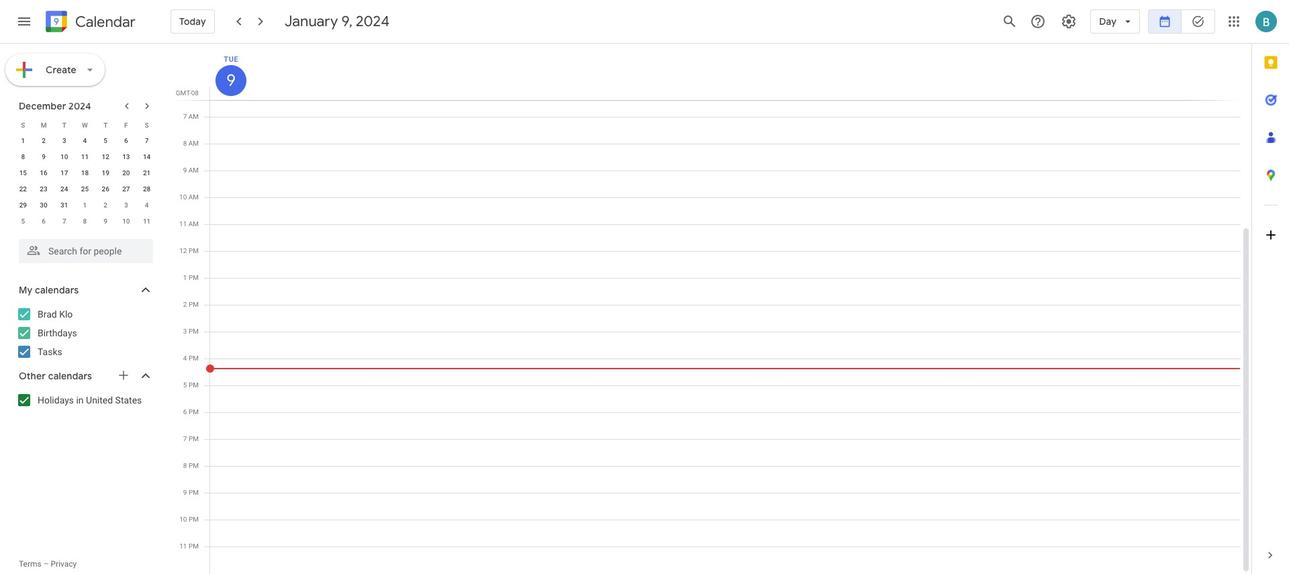 Task type: describe. For each thing, give the bounding box(es) containing it.
14 element
[[139, 149, 155, 165]]

9 am
[[183, 167, 199, 174]]

1 t from the left
[[62, 121, 66, 129]]

8 am
[[183, 140, 199, 147]]

tasks
[[38, 347, 62, 357]]

7 for 7 pm
[[183, 435, 187, 443]]

january 9, 2024
[[285, 12, 390, 31]]

23 element
[[36, 181, 52, 197]]

add other calendars image
[[117, 369, 130, 382]]

2 pm
[[183, 301, 199, 308]]

states
[[115, 395, 142, 406]]

23
[[40, 185, 47, 193]]

pm for 8 pm
[[189, 462, 199, 469]]

my calendars
[[19, 284, 79, 296]]

10 am
[[179, 193, 199, 201]]

30
[[40, 201, 47, 209]]

12 for 12 pm
[[179, 247, 187, 255]]

10 for january 10 element
[[122, 218, 130, 225]]

0 vertical spatial 3
[[62, 137, 66, 144]]

22
[[19, 185, 27, 193]]

am for 11 am
[[189, 220, 199, 228]]

date_range button
[[1148, 5, 1182, 38]]

january 5 element
[[15, 214, 31, 230]]

date_range
[[1158, 15, 1172, 28]]

terms – privacy
[[19, 559, 77, 569]]

10 for 10 pm
[[179, 516, 187, 523]]

13 element
[[118, 149, 134, 165]]

1 for january 1 element
[[83, 201, 87, 209]]

task_alt button
[[1182, 5, 1215, 38]]

january 10 element
[[118, 214, 134, 230]]

22 element
[[15, 181, 31, 197]]

24
[[60, 185, 68, 193]]

january 9 element
[[97, 214, 114, 230]]

6 for 6 pm
[[183, 408, 187, 416]]

january 11 element
[[139, 214, 155, 230]]

row containing 29
[[13, 197, 157, 214]]

8 pm
[[183, 462, 199, 469]]

4 for january 4 element
[[145, 201, 149, 209]]

settings menu image
[[1061, 13, 1077, 30]]

26 element
[[97, 181, 114, 197]]

31 element
[[56, 197, 72, 214]]

16
[[40, 169, 47, 177]]

day
[[1099, 15, 1117, 28]]

january 7 element
[[56, 214, 72, 230]]

10 for 10 element
[[60, 153, 68, 160]]

pm for 2 pm
[[189, 301, 199, 308]]

january 8 element
[[77, 214, 93, 230]]

1 s from the left
[[21, 121, 25, 129]]

brad
[[38, 309, 57, 320]]

calendar heading
[[73, 12, 136, 31]]

18
[[81, 169, 89, 177]]

6 for the january 6 element
[[42, 218, 46, 225]]

8 for 8 am
[[183, 140, 187, 147]]

january 6 element
[[36, 214, 52, 230]]

0 horizontal spatial 2024
[[69, 100, 91, 112]]

pm for 7 pm
[[189, 435, 199, 443]]

21
[[143, 169, 151, 177]]

28
[[143, 185, 151, 193]]

24 element
[[56, 181, 72, 197]]

1 pm
[[183, 274, 199, 281]]

27 element
[[118, 181, 134, 197]]

30 element
[[36, 197, 52, 214]]

row containing 1
[[13, 133, 157, 149]]

1 for 1 pm
[[183, 274, 187, 281]]

29 element
[[15, 197, 31, 214]]

create
[[46, 64, 76, 76]]

tuesday, january 9, today element
[[216, 65, 246, 96]]

29
[[19, 201, 27, 209]]

calendar element
[[43, 8, 136, 38]]

my calendars button
[[3, 279, 167, 301]]

10 for 10 am
[[179, 193, 187, 201]]

9 grid
[[172, 44, 1252, 574]]

0 horizontal spatial 1
[[21, 137, 25, 144]]

day button
[[1091, 5, 1140, 38]]

w
[[82, 121, 88, 129]]

pm for 9 pm
[[189, 489, 199, 496]]

11 element
[[77, 149, 93, 165]]

9 inside tue 9
[[226, 70, 235, 91]]

15
[[19, 169, 27, 177]]

january 2 element
[[97, 197, 114, 214]]

18 element
[[77, 165, 93, 181]]

4 for 4 pm
[[183, 355, 187, 362]]

26
[[102, 185, 109, 193]]

today
[[179, 15, 206, 28]]

11 for 11 pm
[[179, 543, 187, 550]]

17 element
[[56, 165, 72, 181]]

12 element
[[97, 149, 114, 165]]

other
[[19, 370, 46, 382]]

holidays
[[38, 395, 74, 406]]

5 pm
[[183, 381, 199, 389]]

pm for 3 pm
[[189, 328, 199, 335]]

am for 10 am
[[189, 193, 199, 201]]

2 for 2 pm
[[183, 301, 187, 308]]

7 up 14
[[145, 137, 149, 144]]

8 for january 8 element
[[83, 218, 87, 225]]

9 up 16
[[42, 153, 46, 160]]

21 element
[[139, 165, 155, 181]]

pm for 11 pm
[[189, 543, 199, 550]]

11 pm
[[179, 543, 199, 550]]

gmt-
[[176, 89, 191, 97]]

january
[[285, 12, 338, 31]]

13
[[122, 153, 130, 160]]



Task type: locate. For each thing, give the bounding box(es) containing it.
0 vertical spatial 1
[[21, 137, 25, 144]]

10 up 11 am
[[179, 193, 187, 201]]

1 up 15
[[21, 137, 25, 144]]

6 inside 9 grid
[[183, 408, 187, 416]]

s
[[21, 121, 25, 129], [145, 121, 149, 129]]

2 down m
[[42, 137, 46, 144]]

2 pm from the top
[[189, 274, 199, 281]]

1 down 25 element
[[83, 201, 87, 209]]

9 inside 'element'
[[104, 218, 107, 225]]

row group
[[13, 133, 157, 230]]

4 down w
[[83, 137, 87, 144]]

pm for 12 pm
[[189, 247, 199, 255]]

pm down 8 pm
[[189, 489, 199, 496]]

7
[[183, 113, 187, 120], [145, 137, 149, 144], [62, 218, 66, 225], [183, 435, 187, 443]]

5 up 6 pm
[[183, 381, 187, 389]]

am down 8 am
[[189, 167, 199, 174]]

7 down 31 element
[[62, 218, 66, 225]]

11 pm from the top
[[189, 516, 199, 523]]

brad klo
[[38, 309, 73, 320]]

my
[[19, 284, 32, 296]]

2 vertical spatial 1
[[183, 274, 187, 281]]

3 for 3 pm
[[183, 328, 187, 335]]

0 horizontal spatial t
[[62, 121, 66, 129]]

birthdays
[[38, 328, 77, 338]]

m
[[41, 121, 47, 129]]

7 down gmt-
[[183, 113, 187, 120]]

9 for 9 pm
[[183, 489, 187, 496]]

0 vertical spatial 4
[[83, 137, 87, 144]]

2 horizontal spatial 3
[[183, 328, 187, 335]]

12 inside 9 grid
[[179, 247, 187, 255]]

0 vertical spatial 5
[[104, 137, 107, 144]]

5 pm from the top
[[189, 355, 199, 362]]

20
[[122, 169, 130, 177]]

0 horizontal spatial 6
[[42, 218, 46, 225]]

11 down 10 pm
[[179, 543, 187, 550]]

pm for 6 pm
[[189, 408, 199, 416]]

1 vertical spatial 12
[[179, 247, 187, 255]]

privacy link
[[51, 559, 77, 569]]

january 4 element
[[139, 197, 155, 214]]

2 vertical spatial 4
[[183, 355, 187, 362]]

other calendars button
[[3, 365, 167, 387]]

row containing 5
[[13, 214, 157, 230]]

3 pm
[[183, 328, 199, 335]]

9 for january 9 'element'
[[104, 218, 107, 225]]

15 element
[[15, 165, 31, 181]]

9 up '10 am'
[[183, 167, 187, 174]]

0 horizontal spatial 3
[[62, 137, 66, 144]]

5 down 29 element
[[21, 218, 25, 225]]

5 inside 9 grid
[[183, 381, 187, 389]]

11 for 11 am
[[179, 220, 187, 228]]

today button
[[171, 5, 215, 38]]

1 vertical spatial 1
[[83, 201, 87, 209]]

3 for january 3 "element"
[[124, 201, 128, 209]]

3 down 27 element
[[124, 201, 128, 209]]

0 vertical spatial 2
[[42, 137, 46, 144]]

10 element
[[56, 149, 72, 165]]

1 horizontal spatial s
[[145, 121, 149, 129]]

8 up 15
[[21, 153, 25, 160]]

4 row from the top
[[13, 165, 157, 181]]

december
[[19, 100, 66, 112]]

row
[[13, 117, 157, 133], [13, 133, 157, 149], [13, 149, 157, 165], [13, 165, 157, 181], [13, 181, 157, 197], [13, 197, 157, 214], [13, 214, 157, 230]]

s right f
[[145, 121, 149, 129]]

1 inside 9 grid
[[183, 274, 187, 281]]

4 inside 9 grid
[[183, 355, 187, 362]]

3
[[62, 137, 66, 144], [124, 201, 128, 209], [183, 328, 187, 335]]

t
[[62, 121, 66, 129], [103, 121, 108, 129]]

2 vertical spatial 6
[[183, 408, 187, 416]]

0 horizontal spatial 2
[[42, 137, 46, 144]]

11 for january 11 element
[[143, 218, 151, 225]]

1 horizontal spatial 1
[[83, 201, 87, 209]]

11 up 18
[[81, 153, 89, 160]]

7 for january 7 element at the left top
[[62, 218, 66, 225]]

8 up 9 pm
[[183, 462, 187, 469]]

10 down january 3 "element"
[[122, 218, 130, 225]]

6 down f
[[124, 137, 128, 144]]

8 pm from the top
[[189, 435, 199, 443]]

6 up 7 pm
[[183, 408, 187, 416]]

1 horizontal spatial 6
[[124, 137, 128, 144]]

1 horizontal spatial 12
[[179, 247, 187, 255]]

9 pm from the top
[[189, 462, 199, 469]]

9,
[[341, 12, 353, 31]]

3 inside "element"
[[124, 201, 128, 209]]

pm down 10 pm
[[189, 543, 199, 550]]

1 pm from the top
[[189, 247, 199, 255]]

0 horizontal spatial 5
[[21, 218, 25, 225]]

terms link
[[19, 559, 41, 569]]

8 down '7 am'
[[183, 140, 187, 147]]

5 am from the top
[[189, 220, 199, 228]]

6
[[124, 137, 128, 144], [42, 218, 46, 225], [183, 408, 187, 416]]

am
[[189, 113, 199, 120], [189, 140, 199, 147], [189, 167, 199, 174], [189, 193, 199, 201], [189, 220, 199, 228]]

11
[[81, 153, 89, 160], [143, 218, 151, 225], [179, 220, 187, 228], [179, 543, 187, 550]]

row containing 15
[[13, 165, 157, 181]]

4 down 28 'element' on the left top
[[145, 201, 149, 209]]

2 down 26 element
[[104, 201, 107, 209]]

am for 9 am
[[189, 167, 199, 174]]

31
[[60, 201, 68, 209]]

tab list
[[1252, 44, 1289, 537]]

my calendars list
[[3, 304, 167, 363]]

7 row from the top
[[13, 214, 157, 230]]

8
[[183, 140, 187, 147], [21, 153, 25, 160], [83, 218, 87, 225], [183, 462, 187, 469]]

3 up the 4 pm
[[183, 328, 187, 335]]

4 am from the top
[[189, 193, 199, 201]]

2 up 3 pm
[[183, 301, 187, 308]]

pm for 5 pm
[[189, 381, 199, 389]]

row containing 22
[[13, 181, 157, 197]]

am down 08 at left
[[189, 113, 199, 120]]

calendar
[[75, 12, 136, 31]]

6 pm
[[183, 408, 199, 416]]

19 element
[[97, 165, 114, 181]]

january 3 element
[[118, 197, 134, 214]]

7 pm
[[183, 435, 199, 443]]

pm for 10 pm
[[189, 516, 199, 523]]

klo
[[59, 309, 73, 320]]

0 vertical spatial 12
[[102, 153, 109, 160]]

3 pm from the top
[[189, 301, 199, 308]]

pm for 1 pm
[[189, 274, 199, 281]]

calendars up in at left
[[48, 370, 92, 382]]

2 horizontal spatial 4
[[183, 355, 187, 362]]

9 down the tue
[[226, 70, 235, 91]]

1 row from the top
[[13, 117, 157, 133]]

1 horizontal spatial 3
[[124, 201, 128, 209]]

0 horizontal spatial 12
[[102, 153, 109, 160]]

2 vertical spatial 3
[[183, 328, 187, 335]]

12 inside december 2024 grid
[[102, 153, 109, 160]]

main drawer image
[[16, 13, 32, 30]]

am down '9 am'
[[189, 193, 199, 201]]

2 for january 2 element
[[104, 201, 107, 209]]

10
[[60, 153, 68, 160], [179, 193, 187, 201], [122, 218, 130, 225], [179, 516, 187, 523]]

am down '7 am'
[[189, 140, 199, 147]]

28 element
[[139, 181, 155, 197]]

12 pm from the top
[[189, 543, 199, 550]]

january 1 element
[[77, 197, 93, 214]]

12 down 11 am
[[179, 247, 187, 255]]

1 vertical spatial 6
[[42, 218, 46, 225]]

other calendars
[[19, 370, 92, 382]]

t left w
[[62, 121, 66, 129]]

s left m
[[21, 121, 25, 129]]

tue 9
[[224, 55, 239, 91]]

2 horizontal spatial 5
[[183, 381, 187, 389]]

2 horizontal spatial 1
[[183, 274, 187, 281]]

1 horizontal spatial 4
[[145, 201, 149, 209]]

december 2024
[[19, 100, 91, 112]]

10 pm
[[179, 516, 199, 523]]

2024
[[356, 12, 390, 31], [69, 100, 91, 112]]

1 vertical spatial 3
[[124, 201, 128, 209]]

8 for 8 pm
[[183, 462, 187, 469]]

holidays in united states
[[38, 395, 142, 406]]

row containing s
[[13, 117, 157, 133]]

5
[[104, 137, 107, 144], [21, 218, 25, 225], [183, 381, 187, 389]]

08
[[191, 89, 199, 97]]

11 for the 11 element
[[81, 153, 89, 160]]

11 am
[[179, 220, 199, 228]]

1 vertical spatial 4
[[145, 201, 149, 209]]

2 vertical spatial 2
[[183, 301, 187, 308]]

1 inside january 1 element
[[83, 201, 87, 209]]

pm up 5 pm
[[189, 355, 199, 362]]

2 am from the top
[[189, 140, 199, 147]]

2 row from the top
[[13, 133, 157, 149]]

f
[[124, 121, 128, 129]]

calendars up "brad klo"
[[35, 284, 79, 296]]

20 element
[[118, 165, 134, 181]]

Search for people text field
[[27, 239, 145, 263]]

1 vertical spatial calendars
[[48, 370, 92, 382]]

12
[[102, 153, 109, 160], [179, 247, 187, 255]]

5 up 12 element
[[104, 137, 107, 144]]

am up 12 pm
[[189, 220, 199, 228]]

5 for january 5 element
[[21, 218, 25, 225]]

row containing 8
[[13, 149, 157, 165]]

None search field
[[0, 234, 167, 263]]

0 horizontal spatial 4
[[83, 137, 87, 144]]

1 horizontal spatial 2024
[[356, 12, 390, 31]]

9
[[226, 70, 235, 91], [42, 153, 46, 160], [183, 167, 187, 174], [104, 218, 107, 225], [183, 489, 187, 496]]

–
[[43, 559, 49, 569]]

pm up 6 pm
[[189, 381, 199, 389]]

1
[[21, 137, 25, 144], [83, 201, 87, 209], [183, 274, 187, 281]]

7 am
[[183, 113, 199, 120]]

pm up 1 pm
[[189, 247, 199, 255]]

25 element
[[77, 181, 93, 197]]

9 down january 2 element
[[104, 218, 107, 225]]

19
[[102, 169, 109, 177]]

0 vertical spatial 2024
[[356, 12, 390, 31]]

pm up the 4 pm
[[189, 328, 199, 335]]

1 vertical spatial 2024
[[69, 100, 91, 112]]

12 for 12
[[102, 153, 109, 160]]

calendars for other calendars
[[48, 370, 92, 382]]

pm for 4 pm
[[189, 355, 199, 362]]

0 vertical spatial 6
[[124, 137, 128, 144]]

calendars
[[35, 284, 79, 296], [48, 370, 92, 382]]

6 row from the top
[[13, 197, 157, 214]]

4 up 5 pm
[[183, 355, 187, 362]]

pm up 9 pm
[[189, 462, 199, 469]]

9 for 9 am
[[183, 167, 187, 174]]

2 horizontal spatial 6
[[183, 408, 187, 416]]

am for 8 am
[[189, 140, 199, 147]]

11 down '10 am'
[[179, 220, 187, 228]]

0 vertical spatial calendars
[[35, 284, 79, 296]]

5 for 5 pm
[[183, 381, 187, 389]]

pm up 7 pm
[[189, 408, 199, 416]]

2 inside 9 grid
[[183, 301, 187, 308]]

0 horizontal spatial s
[[21, 121, 25, 129]]

4 pm
[[183, 355, 199, 362]]

5 row from the top
[[13, 181, 157, 197]]

8 down january 1 element
[[83, 218, 87, 225]]

12 up 19
[[102, 153, 109, 160]]

gmt-08
[[176, 89, 199, 97]]

1 horizontal spatial 5
[[104, 137, 107, 144]]

in
[[76, 395, 84, 406]]

9 up 10 pm
[[183, 489, 187, 496]]

1 am from the top
[[189, 113, 199, 120]]

december 2024 grid
[[13, 117, 157, 230]]

6 pm from the top
[[189, 381, 199, 389]]

9 column header
[[210, 44, 1241, 100]]

row group containing 1
[[13, 133, 157, 230]]

9 pm
[[183, 489, 199, 496]]

tue
[[224, 55, 239, 64]]

10 pm from the top
[[189, 489, 199, 496]]

2 s from the left
[[145, 121, 149, 129]]

25
[[81, 185, 89, 193]]

1 vertical spatial 5
[[21, 218, 25, 225]]

1 down 12 pm
[[183, 274, 187, 281]]

2
[[42, 137, 46, 144], [104, 201, 107, 209], [183, 301, 187, 308]]

2 vertical spatial 5
[[183, 381, 187, 389]]

4
[[83, 137, 87, 144], [145, 201, 149, 209], [183, 355, 187, 362]]

terms
[[19, 559, 41, 569]]

pm up 2 pm
[[189, 274, 199, 281]]

1 horizontal spatial 2
[[104, 201, 107, 209]]

pm up 8 pm
[[189, 435, 199, 443]]

2024 right 9,
[[356, 12, 390, 31]]

7 for 7 am
[[183, 113, 187, 120]]

10 up '11 pm'
[[179, 516, 187, 523]]

7 up 8 pm
[[183, 435, 187, 443]]

t left f
[[103, 121, 108, 129]]

2024 up w
[[69, 100, 91, 112]]

3 inside 9 grid
[[183, 328, 187, 335]]

united
[[86, 395, 113, 406]]

task_alt
[[1192, 15, 1205, 28]]

am for 7 am
[[189, 113, 199, 120]]

11 down january 4 element
[[143, 218, 151, 225]]

27
[[122, 185, 130, 193]]

2 t from the left
[[103, 121, 108, 129]]

3 row from the top
[[13, 149, 157, 165]]

10 up 17
[[60, 153, 68, 160]]

16 element
[[36, 165, 52, 181]]

6 down 30 element
[[42, 218, 46, 225]]

1 vertical spatial 2
[[104, 201, 107, 209]]

17
[[60, 169, 68, 177]]

7 pm from the top
[[189, 408, 199, 416]]

12 pm
[[179, 247, 199, 255]]

14
[[143, 153, 151, 160]]

pm
[[189, 247, 199, 255], [189, 274, 199, 281], [189, 301, 199, 308], [189, 328, 199, 335], [189, 355, 199, 362], [189, 381, 199, 389], [189, 408, 199, 416], [189, 435, 199, 443], [189, 462, 199, 469], [189, 489, 199, 496], [189, 516, 199, 523], [189, 543, 199, 550]]

calendars for my calendars
[[35, 284, 79, 296]]

3 am from the top
[[189, 167, 199, 174]]

1 horizontal spatial t
[[103, 121, 108, 129]]

pm down 9 pm
[[189, 516, 199, 523]]

4 pm from the top
[[189, 328, 199, 335]]

3 up 10 element
[[62, 137, 66, 144]]

pm up 3 pm
[[189, 301, 199, 308]]

2 horizontal spatial 2
[[183, 301, 187, 308]]

privacy
[[51, 559, 77, 569]]

create button
[[5, 54, 105, 86]]



Task type: vqa. For each thing, say whether or not it's contained in the screenshot.
Go back Icon in the left of the page
no



